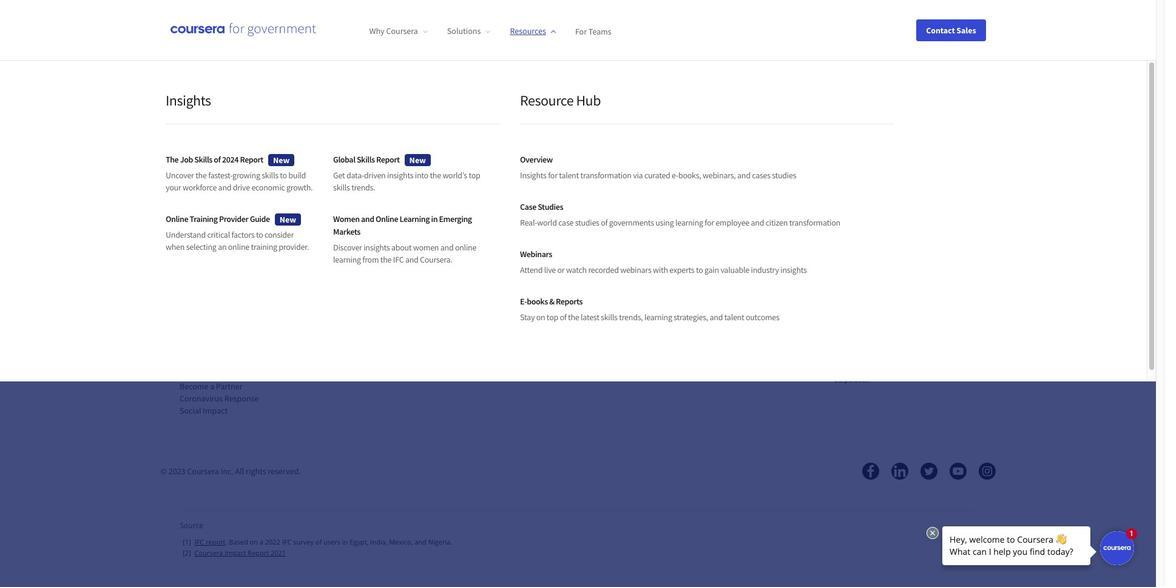 Task type: describe. For each thing, give the bounding box(es) containing it.
contact articles
[[597, 308, 625, 331]]

ifc report . based on a 2022 ifc survey of users in egypt, india, mexico, and nigeria. coursera impact report 2021
[[194, 537, 452, 557]]

online inside understand critical factors to consider when selecting an online training provider.
[[228, 242, 249, 252]]

studies inside "overview insights for talent transformation via curated e-books, webinars, and cases studies"
[[772, 170, 796, 181]]

contact link
[[597, 308, 625, 319]]

© 2023 coursera inc. all rights reserved.
[[160, 466, 301, 477]]

real-
[[520, 217, 537, 228]]

the
[[166, 154, 179, 165]]

from
[[362, 254, 379, 265]]

webinars attend live or watch recorded webinars with experts to gain valuable industry insights
[[520, 249, 807, 275]]

women
[[333, 214, 360, 225]]

2 skills from the left
[[357, 154, 375, 165]]

for campus link
[[179, 369, 222, 380]]

online inside women and online learning in emerging markets discover insights about women and online learning from the ifc and coursera.
[[455, 242, 476, 253]]

valuable
[[721, 265, 749, 275]]

privacy
[[597, 272, 623, 283]]

learners
[[606, 19, 639, 31]]

coursera left inc.
[[187, 466, 219, 477]]

inform your workforce planning for digital roles with skill benchmarks based on 124m+ learners link
[[444, 0, 712, 144]]

124m+
[[577, 19, 604, 31]]

why coursera link
[[369, 26, 428, 37]]

impact inside ifc report . based on a 2022 ifc survey of users in egypt, india, mexico, and nigeria. coursera impact report 2021
[[225, 548, 246, 557]]

insights inside webinars attend live or watch recorded webinars with experts to gain valuable industry insights
[[781, 265, 807, 275]]

why coursera
[[369, 26, 418, 37]]

learn how investing in online training can help you close skill gaps and boost employee retention. link
[[712, 0, 981, 144]]

for inside "overview insights for talent transformation via curated e-books, webinars, and cases studies"
[[548, 170, 557, 181]]

workforce inside uncover the fastest-growing skills to build your workforce and drive economic growth.
[[183, 182, 217, 193]]

skills inside uncover the fastest-growing skills to build your workforce and drive economic growth.
[[262, 170, 278, 181]]

and inside e-books & reports stay on top of the latest skills trends, learning strategies, and talent outcomes
[[710, 312, 723, 323]]

all
[[235, 466, 244, 477]]

workforce inside inform your workforce planning for digital roles with skill benchmarks based on 124m+ learners
[[518, 5, 558, 17]]

social
[[179, 405, 201, 416]]

growing for drive
[[232, 170, 260, 181]]

partner
[[216, 381, 242, 392]]

coursera linkedin image
[[891, 463, 908, 480]]

uncover the fastest-growing skills to upskill and reskill your workforce.
[[199, 24, 418, 51]]

.
[[225, 537, 227, 546]]

logo of certified b corporation image
[[826, 316, 876, 389]]

become
[[179, 381, 208, 392]]

for campus become a partner coronavirus response social impact
[[179, 369, 258, 416]]

of inside ifc report . based on a 2022 ifc survey of users in egypt, india, mexico, and nigeria. coursera impact report 2021
[[315, 537, 322, 546]]

global skills report
[[333, 154, 400, 165]]

resource hub
[[520, 91, 601, 110]]

skill inside the learn how investing in online training can help you close skill gaps and boost employee retention.
[[760, 39, 776, 51]]

of left 2024
[[214, 154, 221, 165]]

coursera up critical on the top of the page
[[179, 206, 226, 221]]

source
[[180, 520, 203, 531]]

a inside for campus become a partner coronavirus response social impact
[[210, 381, 214, 392]]

the inside uncover the fastest-growing skills to build your workforce and drive economic growth.
[[195, 170, 207, 181]]

reskill
[[393, 24, 418, 36]]

privacy link
[[597, 272, 623, 283]]

of inside e-books & reports stay on top of the latest skills trends, learning strategies, and talent outcomes
[[560, 312, 566, 323]]

learning inside women and online learning in emerging markets discover insights about women and online learning from the ifc and coursera.
[[333, 254, 361, 265]]

report
[[206, 537, 225, 546]]

community
[[388, 206, 449, 221]]

inform
[[468, 5, 495, 17]]

emerging
[[439, 214, 472, 225]]

coursera for government image
[[170, 23, 316, 37]]

beta testers link
[[388, 259, 431, 270]]

and inside ifc report . based on a 2022 ifc survey of users in egypt, india, mexico, and nigeria. coursera impact report 2021
[[415, 537, 426, 546]]

2021
[[271, 548, 286, 557]]

trends.
[[351, 182, 375, 193]]

new for consider
[[280, 214, 296, 225]]

learning inside case studies real-world case studies of governments using learning for employee and citizen transformation
[[675, 217, 703, 228]]

help
[[907, 24, 925, 36]]

training inside understand critical factors to consider when selecting an online training provider.
[[251, 242, 277, 252]]

1 horizontal spatial ifc
[[282, 537, 292, 546]]

social impact link
[[179, 405, 227, 416]]

india,
[[370, 537, 387, 546]]

2022
[[265, 537, 280, 546]]

for for for teams
[[575, 26, 587, 37]]

list for more
[[597, 235, 700, 380]]

hub
[[576, 91, 601, 110]]

ifc report link
[[194, 537, 225, 546]]

for for for campus become a partner coronavirus response social impact
[[179, 369, 191, 380]]

testers
[[406, 259, 431, 270]]

growing for workforce.
[[280, 24, 313, 36]]

factors
[[231, 229, 254, 240]]

insights inside get data-driven insights into the world's top skills trends.
[[387, 170, 413, 181]]

coursera.
[[420, 254, 452, 265]]

to inside understand critical factors to consider when selecting an online training provider.
[[256, 229, 263, 240]]

the inside uncover the fastest-growing skills to upskill and reskill your workforce.
[[235, 24, 248, 36]]

with for webinars
[[653, 265, 668, 275]]

learners partners beta testers
[[388, 235, 431, 270]]

skill inside inform your workforce planning for digital roles with skill benchmarks based on 124m+ learners
[[468, 19, 484, 31]]

about
[[391, 242, 412, 253]]

we
[[199, 247, 210, 258]]

online training provider guide
[[166, 214, 270, 225]]

solutions
[[447, 26, 481, 37]]

teams
[[588, 26, 611, 37]]

attend
[[520, 265, 543, 275]]

and inside case studies real-world case studies of governments using learning for employee and citizen transformation
[[751, 217, 764, 228]]

online inside women and online learning in emerging markets discover insights about women and online learning from the ifc and coursera.
[[376, 214, 398, 225]]

list for coursera
[[179, 235, 282, 417]]

coursera twitter image
[[920, 463, 937, 480]]

on inside ifc report . based on a 2022 ifc survey of users in egypt, india, mexico, and nigeria. coursera impact report 2021
[[250, 537, 258, 546]]

into
[[415, 170, 428, 181]]

roles
[[639, 5, 659, 17]]

industry
[[751, 265, 779, 275]]

contact sales button
[[916, 19, 986, 41]]

uncover for uncover the fastest-growing skills to upskill and reskill your workforce.
[[199, 24, 233, 36]]

top inside get data-driven insights into the world's top skills trends.
[[469, 170, 480, 181]]

job
[[180, 154, 193, 165]]

employee inside the learn how investing in online training can help you close skill gaps and boost employee retention.
[[841, 39, 881, 51]]

markets
[[333, 226, 360, 237]]

provider.
[[279, 242, 309, 252]]

report up the driven
[[376, 154, 400, 165]]

benchmarks
[[486, 19, 536, 31]]

skills inside get data-driven insights into the world's top skills trends.
[[333, 182, 350, 193]]

coursera inside ifc report . based on a 2022 ifc survey of users in egypt, india, mexico, and nigeria. coursera impact report 2021
[[194, 548, 223, 557]]

partners link
[[388, 247, 418, 258]]

e-
[[520, 296, 527, 307]]

contact for contact articles
[[597, 308, 625, 319]]

understand
[[166, 229, 206, 240]]

employee inside case studies real-world case studies of governments using learning for employee and citizen transformation
[[716, 217, 749, 228]]

training
[[190, 214, 218, 225]]

&
[[549, 296, 554, 307]]

fastest- for drive
[[208, 170, 232, 181]]

coursera facebook image
[[862, 463, 879, 480]]

live
[[544, 265, 556, 275]]

nigeria.
[[428, 537, 452, 546]]

get it on google play image
[[806, 274, 898, 301]]

resources link
[[510, 26, 556, 37]]

strategies,
[[674, 312, 708, 323]]

transformation inside "overview insights for talent transformation via curated e-books, webinars, and cases studies"
[[580, 170, 631, 181]]

economic
[[251, 182, 285, 193]]

mobile
[[806, 206, 840, 221]]

sales
[[957, 25, 976, 35]]

uncover the fastest-growing skills to upskill and reskill your workforce. link
[[175, 0, 444, 144]]

outcomes
[[746, 312, 779, 323]]

mobile app
[[806, 206, 863, 221]]

skills inside uncover the fastest-growing skills to upskill and reskill your workforce.
[[314, 24, 335, 36]]

for inside case studies real-world case studies of governments using learning for employee and citizen transformation
[[705, 217, 714, 228]]

do not sell/share link
[[597, 369, 659, 380]]

global
[[333, 154, 355, 165]]

your inside uncover the fastest-growing skills to upskill and reskill your workforce.
[[199, 39, 218, 51]]

consider
[[265, 229, 294, 240]]



Task type: locate. For each thing, give the bounding box(es) containing it.
0 vertical spatial insights
[[387, 170, 413, 181]]

1 horizontal spatial uncover
[[199, 24, 233, 36]]

a down "campus" in the left bottom of the page
[[210, 381, 214, 392]]

new
[[273, 154, 290, 165], [409, 154, 426, 165], [280, 214, 296, 225]]

1 horizontal spatial learning
[[644, 312, 672, 323]]

top down &
[[547, 312, 558, 323]]

0 horizontal spatial employee
[[716, 217, 749, 228]]

reserved.
[[268, 466, 301, 477]]

on inside inform your workforce planning for digital roles with skill benchmarks based on 124m+ learners
[[565, 19, 575, 31]]

2 horizontal spatial ifc
[[393, 254, 404, 265]]

do not sell/share
[[597, 369, 659, 380]]

solutions link
[[447, 26, 491, 37]]

workforce up the based
[[518, 5, 558, 17]]

transformation inside case studies real-world case studies of governments using learning for employee and citizen transformation
[[789, 217, 840, 228]]

employee right boost
[[841, 39, 881, 51]]

coursera youtube image
[[949, 463, 966, 480]]

your down the
[[166, 182, 181, 193]]

studies right cases
[[772, 170, 796, 181]]

new up consider
[[280, 214, 296, 225]]

0 vertical spatial impact
[[203, 405, 227, 416]]

1 horizontal spatial fastest-
[[250, 24, 280, 36]]

in
[[819, 24, 827, 36], [431, 214, 438, 225], [342, 537, 348, 546]]

1 vertical spatial studies
[[575, 217, 599, 228]]

guide
[[250, 214, 270, 225]]

0 horizontal spatial training
[[251, 242, 277, 252]]

1 horizontal spatial a
[[260, 537, 263, 546]]

report inside ifc report . based on a 2022 ifc survey of users in egypt, india, mexico, and nigeria. coursera impact report 2021
[[248, 548, 269, 557]]

1 horizontal spatial in
[[431, 214, 438, 225]]

skills left the upskill
[[314, 24, 335, 36]]

1 vertical spatial contact
[[597, 308, 625, 319]]

with inside inform your workforce planning for digital roles with skill benchmarks based on 124m+ learners
[[661, 5, 679, 17]]

of down reports
[[560, 312, 566, 323]]

0 vertical spatial top
[[469, 170, 480, 181]]

list containing terms
[[597, 235, 700, 380]]

coursera instagram image
[[978, 463, 995, 480]]

1 horizontal spatial online
[[455, 242, 476, 253]]

1 horizontal spatial studies
[[772, 170, 796, 181]]

of left the users
[[315, 537, 322, 546]]

in right learning
[[431, 214, 438, 225]]

your
[[497, 5, 516, 17], [199, 39, 218, 51], [166, 182, 181, 193]]

online down emerging
[[455, 242, 476, 253]]

2 online from the left
[[376, 214, 398, 225]]

fastest- inside uncover the fastest-growing skills to build your workforce and drive economic growth.
[[208, 170, 232, 181]]

articles
[[597, 320, 623, 331]]

1 horizontal spatial list
[[388, 235, 491, 332]]

skills
[[194, 154, 212, 165], [357, 154, 375, 165]]

2 vertical spatial learning
[[644, 312, 672, 323]]

1 vertical spatial on
[[536, 312, 545, 323]]

0 horizontal spatial a
[[210, 381, 214, 392]]

skills down get at the left of the page
[[333, 182, 350, 193]]

the inside e-books & reports stay on top of the latest skills trends, learning strategies, and talent outcomes
[[568, 312, 579, 323]]

campus
[[193, 369, 222, 380]]

0 vertical spatial on
[[565, 19, 575, 31]]

insights down overview
[[520, 170, 547, 181]]

0 vertical spatial training
[[857, 24, 888, 36]]

0 vertical spatial employee
[[841, 39, 881, 51]]

training
[[857, 24, 888, 36], [251, 242, 277, 252]]

contact sales
[[926, 25, 976, 35]]

1 vertical spatial in
[[431, 214, 438, 225]]

in right the users
[[342, 537, 348, 546]]

in inside the learn how investing in online training can help you close skill gaps and boost employee retention.
[[819, 24, 827, 36]]

skills inside e-books & reports stay on top of the latest skills trends, learning strategies, and talent outcomes
[[601, 312, 618, 323]]

to left the upskill
[[337, 24, 345, 36]]

0 horizontal spatial learning
[[333, 254, 361, 265]]

skills up the driven
[[357, 154, 375, 165]]

contact inside button
[[926, 25, 955, 35]]

growing inside uncover the fastest-growing skills to build your workforce and drive economic growth.
[[232, 170, 260, 181]]

0 horizontal spatial contact
[[597, 308, 625, 319]]

egypt,
[[350, 537, 368, 546]]

insights up 'job'
[[166, 91, 211, 110]]

1 vertical spatial fastest-
[[208, 170, 232, 181]]

ifc up 2021
[[282, 537, 292, 546]]

uncover down 'job'
[[166, 170, 194, 181]]

0 horizontal spatial online
[[166, 214, 188, 225]]

learning inside e-books & reports stay on top of the latest skills trends, learning strategies, and talent outcomes
[[644, 312, 672, 323]]

insights right industry
[[781, 265, 807, 275]]

1 vertical spatial skill
[[760, 39, 776, 51]]

2023
[[169, 466, 185, 477]]

0 vertical spatial a
[[210, 381, 214, 392]]

0 horizontal spatial list
[[179, 235, 282, 417]]

1 horizontal spatial top
[[547, 312, 558, 323]]

new up build
[[273, 154, 290, 165]]

with right roles
[[661, 5, 679, 17]]

0 horizontal spatial insights
[[166, 91, 211, 110]]

0 horizontal spatial in
[[342, 537, 348, 546]]

your up benchmarks
[[497, 5, 516, 17]]

your left 'workforce.'
[[199, 39, 218, 51]]

2 vertical spatial in
[[342, 537, 348, 546]]

1 horizontal spatial for
[[598, 5, 609, 17]]

skills up economic
[[262, 170, 278, 181]]

0 vertical spatial workforce
[[518, 5, 558, 17]]

about what we offer
[[179, 235, 230, 258]]

1 horizontal spatial skill
[[760, 39, 776, 51]]

fastest- down 'the job skills of 2024 report'
[[208, 170, 232, 181]]

for up 124m+
[[598, 5, 609, 17]]

0 horizontal spatial ifc
[[194, 537, 204, 546]]

list
[[179, 235, 282, 417], [388, 235, 491, 332], [597, 235, 700, 380]]

3 list from the left
[[597, 235, 700, 380]]

and inside uncover the fastest-growing skills to upskill and reskill your workforce.
[[376, 24, 391, 36]]

ifc left report
[[194, 537, 204, 546]]

for right the using
[[705, 217, 714, 228]]

why
[[369, 26, 385, 37]]

1 vertical spatial transformation
[[789, 217, 840, 228]]

growth.
[[286, 182, 313, 193]]

report down "2022"
[[248, 548, 269, 557]]

how
[[761, 24, 779, 36]]

experts
[[669, 265, 694, 275]]

can
[[890, 24, 905, 36]]

to left build
[[280, 170, 287, 181]]

the right into
[[430, 170, 441, 181]]

partners
[[388, 247, 418, 258]]

the inside women and online learning in emerging markets discover insights about women and online learning from the ifc and coursera.
[[380, 254, 392, 265]]

training down consider
[[251, 242, 277, 252]]

about
[[179, 235, 201, 246]]

data-
[[346, 170, 364, 181]]

with inside webinars attend live or watch recorded webinars with experts to gain valuable industry insights
[[653, 265, 668, 275]]

skill down how
[[760, 39, 776, 51]]

for inside for campus become a partner coronavirus response social impact
[[179, 369, 191, 380]]

of
[[214, 154, 221, 165], [601, 217, 608, 228], [560, 312, 566, 323], [315, 537, 322, 546]]

impact inside for campus become a partner coronavirus response social impact
[[203, 405, 227, 416]]

1 vertical spatial workforce
[[183, 182, 217, 193]]

transformation
[[580, 170, 631, 181], [789, 217, 840, 228]]

on right based
[[250, 537, 258, 546]]

online up boost
[[829, 24, 855, 36]]

the
[[235, 24, 248, 36], [195, 170, 207, 181], [430, 170, 441, 181], [380, 254, 392, 265], [568, 312, 579, 323]]

resource
[[520, 91, 574, 110]]

transformation right citizen
[[789, 217, 840, 228]]

online up learners
[[376, 214, 398, 225]]

on right stay
[[536, 312, 545, 323]]

boost
[[816, 39, 839, 51]]

the down reports
[[568, 312, 579, 323]]

ifc inside women and online learning in emerging markets discover insights about women and online learning from the ifc and coursera.
[[393, 254, 404, 265]]

0 horizontal spatial uncover
[[166, 170, 194, 181]]

online inside the learn how investing in online training can help you close skill gaps and boost employee retention.
[[829, 24, 855, 36]]

growing inside uncover the fastest-growing skills to upskill and reskill your workforce.
[[280, 24, 313, 36]]

0 horizontal spatial fastest-
[[208, 170, 232, 181]]

0 vertical spatial in
[[819, 24, 827, 36]]

0 horizontal spatial top
[[469, 170, 480, 181]]

2 horizontal spatial your
[[497, 5, 516, 17]]

terms
[[597, 259, 619, 270]]

1 horizontal spatial online
[[376, 214, 398, 225]]

fastest-
[[250, 24, 280, 36], [208, 170, 232, 181]]

coursera down 'ifc report' link
[[194, 548, 223, 557]]

a left "2022"
[[260, 537, 263, 546]]

with
[[661, 5, 679, 17], [653, 265, 668, 275]]

report right 2024
[[240, 154, 263, 165]]

skill down inform
[[468, 19, 484, 31]]

1 horizontal spatial training
[[857, 24, 888, 36]]

in up boost
[[819, 24, 827, 36]]

you
[[927, 24, 942, 36]]

fastest- up 'workforce.'
[[250, 24, 280, 36]]

0 horizontal spatial for
[[179, 369, 191, 380]]

a inside ifc report . based on a 2022 ifc survey of users in egypt, india, mexico, and nigeria. coursera impact report 2021
[[260, 537, 263, 546]]

0 vertical spatial contact
[[926, 25, 955, 35]]

users
[[323, 537, 340, 546]]

talent inside e-books & reports stay on top of the latest skills trends, learning strategies, and talent outcomes
[[724, 312, 744, 323]]

uncover up 'workforce.'
[[199, 24, 233, 36]]

e-
[[672, 170, 678, 181]]

employee left citizen
[[716, 217, 749, 228]]

the inside get data-driven insights into the world's top skills trends.
[[430, 170, 441, 181]]

for teams link
[[575, 26, 611, 37]]

1 vertical spatial insights
[[364, 242, 390, 253]]

to left the gain at the top right of page
[[696, 265, 703, 275]]

and inside uncover the fastest-growing skills to build your workforce and drive economic growth.
[[218, 182, 231, 193]]

uncover inside uncover the fastest-growing skills to build your workforce and drive economic growth.
[[166, 170, 194, 181]]

0 horizontal spatial on
[[250, 537, 258, 546]]

in inside ifc report . based on a 2022 ifc survey of users in egypt, india, mexico, and nigeria. coursera impact report 2021
[[342, 537, 348, 546]]

on inside e-books & reports stay on top of the latest skills trends, learning strategies, and talent outcomes
[[536, 312, 545, 323]]

2 horizontal spatial online
[[829, 24, 855, 36]]

1 vertical spatial your
[[199, 39, 218, 51]]

2 horizontal spatial learning
[[675, 217, 703, 228]]

webinars
[[620, 265, 651, 275]]

talent inside "overview insights for talent transformation via curated e-books, webinars, and cases studies"
[[559, 170, 579, 181]]

0 vertical spatial your
[[497, 5, 516, 17]]

0 horizontal spatial skill
[[468, 19, 484, 31]]

1 vertical spatial with
[[653, 265, 668, 275]]

0 vertical spatial insights
[[166, 91, 211, 110]]

0 horizontal spatial studies
[[575, 217, 599, 228]]

2 vertical spatial your
[[166, 182, 181, 193]]

for left 'teams'
[[575, 26, 587, 37]]

of inside case studies real-world case studies of governments using learning for employee and citizen transformation
[[601, 217, 608, 228]]

about link
[[179, 235, 201, 246]]

contact right the help at the right
[[926, 25, 955, 35]]

uncover
[[199, 24, 233, 36], [166, 170, 194, 181]]

online down factors
[[228, 242, 249, 252]]

for inside inform your workforce planning for digital roles with skill benchmarks based on 124m+ learners
[[598, 5, 609, 17]]

top inside e-books & reports stay on top of the latest skills trends, learning strategies, and talent outcomes
[[547, 312, 558, 323]]

fastest- inside uncover the fastest-growing skills to upskill and reskill your workforce.
[[250, 24, 280, 36]]

sell/share
[[623, 369, 659, 380]]

learning right trends,
[[644, 312, 672, 323]]

critical
[[207, 229, 230, 240]]

via
[[633, 170, 643, 181]]

training inside the learn how investing in online training can help you close skill gaps and boost employee retention.
[[857, 24, 888, 36]]

digital
[[611, 5, 637, 17]]

0 horizontal spatial for
[[548, 170, 557, 181]]

articles link
[[597, 320, 623, 331]]

2024
[[222, 154, 238, 165]]

1 horizontal spatial transformation
[[789, 217, 840, 228]]

ifc down about
[[393, 254, 404, 265]]

on
[[565, 19, 575, 31], [536, 312, 545, 323], [250, 537, 258, 546]]

on down planning
[[565, 19, 575, 31]]

workforce.
[[220, 39, 263, 51]]

contact inside list
[[597, 308, 625, 319]]

impact down based
[[225, 548, 246, 557]]

0 vertical spatial with
[[661, 5, 679, 17]]

in inside women and online learning in emerging markets discover insights about women and online learning from the ifc and coursera.
[[431, 214, 438, 225]]

and inside the learn how investing in online training can help you close skill gaps and boost employee retention.
[[799, 39, 814, 51]]

1 vertical spatial insights
[[520, 170, 547, 181]]

new for into
[[409, 154, 426, 165]]

terms privacy
[[597, 259, 623, 283]]

governments
[[609, 217, 654, 228]]

response
[[224, 393, 258, 404]]

retention.
[[883, 39, 923, 51]]

cases
[[752, 170, 770, 181]]

talent left outcomes on the bottom
[[724, 312, 744, 323]]

skills right latest at the bottom of the page
[[601, 312, 618, 323]]

skills right 'job'
[[194, 154, 212, 165]]

learning right the using
[[675, 217, 703, 228]]

your inside uncover the fastest-growing skills to build your workforce and drive economic growth.
[[166, 182, 181, 193]]

1 horizontal spatial for
[[575, 26, 587, 37]]

2 horizontal spatial for
[[705, 217, 714, 228]]

2 vertical spatial insights
[[781, 265, 807, 275]]

coursera right the why
[[386, 26, 418, 37]]

curated
[[644, 170, 670, 181]]

selecting
[[186, 242, 216, 252]]

2 vertical spatial on
[[250, 537, 258, 546]]

1 vertical spatial talent
[[724, 312, 744, 323]]

studies inside case studies real-world case studies of governments using learning for employee and citizen transformation
[[575, 217, 599, 228]]

1 horizontal spatial workforce
[[518, 5, 558, 17]]

for down overview
[[548, 170, 557, 181]]

and inside "overview insights for talent transformation via curated e-books, webinars, and cases studies"
[[737, 170, 750, 181]]

1 vertical spatial impact
[[225, 548, 246, 557]]

learners link
[[388, 235, 419, 246]]

1 vertical spatial uncover
[[166, 170, 194, 181]]

0 vertical spatial for
[[575, 26, 587, 37]]

new for skills
[[273, 154, 290, 165]]

build
[[288, 170, 306, 181]]

of left governments
[[601, 217, 608, 228]]

world
[[537, 217, 557, 228]]

0 vertical spatial for
[[598, 5, 609, 17]]

online up understand
[[166, 214, 188, 225]]

online
[[166, 214, 188, 225], [376, 214, 398, 225]]

overview
[[520, 154, 553, 165]]

talent up 'studies' at the left of the page
[[559, 170, 579, 181]]

1 vertical spatial training
[[251, 242, 277, 252]]

world's
[[443, 170, 467, 181]]

top right the world's
[[469, 170, 480, 181]]

using
[[655, 217, 674, 228]]

1 skills from the left
[[194, 154, 212, 165]]

1 vertical spatial learning
[[333, 254, 361, 265]]

talent
[[559, 170, 579, 181], [724, 312, 744, 323]]

to inside webinars attend live or watch recorded webinars with experts to gain valuable industry insights
[[696, 265, 703, 275]]

uncover the fastest-growing skills to build your workforce and drive economic growth.
[[166, 170, 313, 193]]

0 vertical spatial studies
[[772, 170, 796, 181]]

case
[[558, 217, 574, 228]]

an
[[218, 242, 227, 252]]

new up into
[[409, 154, 426, 165]]

studies right case on the left top of page
[[575, 217, 599, 228]]

0 horizontal spatial talent
[[559, 170, 579, 181]]

report
[[240, 154, 263, 165], [376, 154, 400, 165], [248, 548, 269, 557]]

0 horizontal spatial online
[[228, 242, 249, 252]]

contact for contact sales
[[926, 25, 955, 35]]

1 horizontal spatial insights
[[520, 170, 547, 181]]

for up become
[[179, 369, 191, 380]]

based
[[229, 537, 248, 546]]

1 list from the left
[[179, 235, 282, 417]]

coronavirus
[[179, 393, 222, 404]]

top
[[469, 170, 480, 181], [547, 312, 558, 323]]

0 vertical spatial talent
[[559, 170, 579, 181]]

learn how investing in online training can help you close skill gaps and boost employee retention.
[[737, 24, 942, 51]]

learning
[[400, 214, 430, 225]]

list containing about
[[179, 235, 282, 417]]

contact
[[926, 25, 955, 35], [597, 308, 625, 319]]

insights left into
[[387, 170, 413, 181]]

1 horizontal spatial your
[[199, 39, 218, 51]]

your inside inform your workforce planning for digital roles with skill benchmarks based on 124m+ learners
[[497, 5, 516, 17]]

0 vertical spatial fastest-
[[250, 24, 280, 36]]

1 vertical spatial employee
[[716, 217, 749, 228]]

0 horizontal spatial your
[[166, 182, 181, 193]]

uncover for uncover the fastest-growing skills to build your workforce and drive economic growth.
[[166, 170, 194, 181]]

uncover inside uncover the fastest-growing skills to upskill and reskill your workforce.
[[199, 24, 233, 36]]

0 vertical spatial learning
[[675, 217, 703, 228]]

1 online from the left
[[166, 214, 188, 225]]

1 vertical spatial a
[[260, 537, 263, 546]]

1 vertical spatial for
[[548, 170, 557, 181]]

what we offer link
[[179, 247, 230, 258]]

list for community
[[388, 235, 491, 332]]

0 vertical spatial uncover
[[199, 24, 233, 36]]

with for roles
[[661, 5, 679, 17]]

insights up "from"
[[364, 242, 390, 253]]

investing
[[781, 24, 818, 36]]

©
[[160, 466, 167, 477]]

1 horizontal spatial on
[[536, 312, 545, 323]]

learners
[[388, 235, 419, 246]]

fastest- for workforce.
[[250, 24, 280, 36]]

1 horizontal spatial contact
[[926, 25, 955, 35]]

insights inside women and online learning in emerging markets discover insights about women and online learning from the ifc and coursera.
[[364, 242, 390, 253]]

mexico,
[[389, 537, 413, 546]]

1 horizontal spatial employee
[[841, 39, 881, 51]]

2 list from the left
[[388, 235, 491, 332]]

growing
[[280, 24, 313, 36], [232, 170, 260, 181]]

to inside uncover the fastest-growing skills to build your workforce and drive economic growth.
[[280, 170, 287, 181]]

the right "from"
[[380, 254, 392, 265]]

2 horizontal spatial on
[[565, 19, 575, 31]]

transformation left the via
[[580, 170, 631, 181]]

0 vertical spatial skill
[[468, 19, 484, 31]]

impact down coronavirus response link
[[203, 405, 227, 416]]

learning down discover
[[333, 254, 361, 265]]

insights inside "overview insights for talent transformation via curated e-books, webinars, and cases studies"
[[520, 170, 547, 181]]

to inside uncover the fastest-growing skills to upskill and reskill your workforce.
[[337, 24, 345, 36]]

contact up the articles
[[597, 308, 625, 319]]

the down 'the job skills of 2024 report'
[[195, 170, 207, 181]]

list containing learners
[[388, 235, 491, 332]]

the up 'workforce.'
[[235, 24, 248, 36]]

gain
[[704, 265, 719, 275]]

planning
[[560, 5, 596, 17]]

1 vertical spatial for
[[179, 369, 191, 380]]

training left can
[[857, 24, 888, 36]]

watch
[[566, 265, 587, 275]]

1 horizontal spatial skills
[[357, 154, 375, 165]]

with left the experts
[[653, 265, 668, 275]]

workforce down 'job'
[[183, 182, 217, 193]]

1 horizontal spatial growing
[[280, 24, 313, 36]]

1 vertical spatial top
[[547, 312, 558, 323]]

to down guide
[[256, 229, 263, 240]]

2 horizontal spatial in
[[819, 24, 827, 36]]

0 horizontal spatial skills
[[194, 154, 212, 165]]



Task type: vqa. For each thing, say whether or not it's contained in the screenshot.


